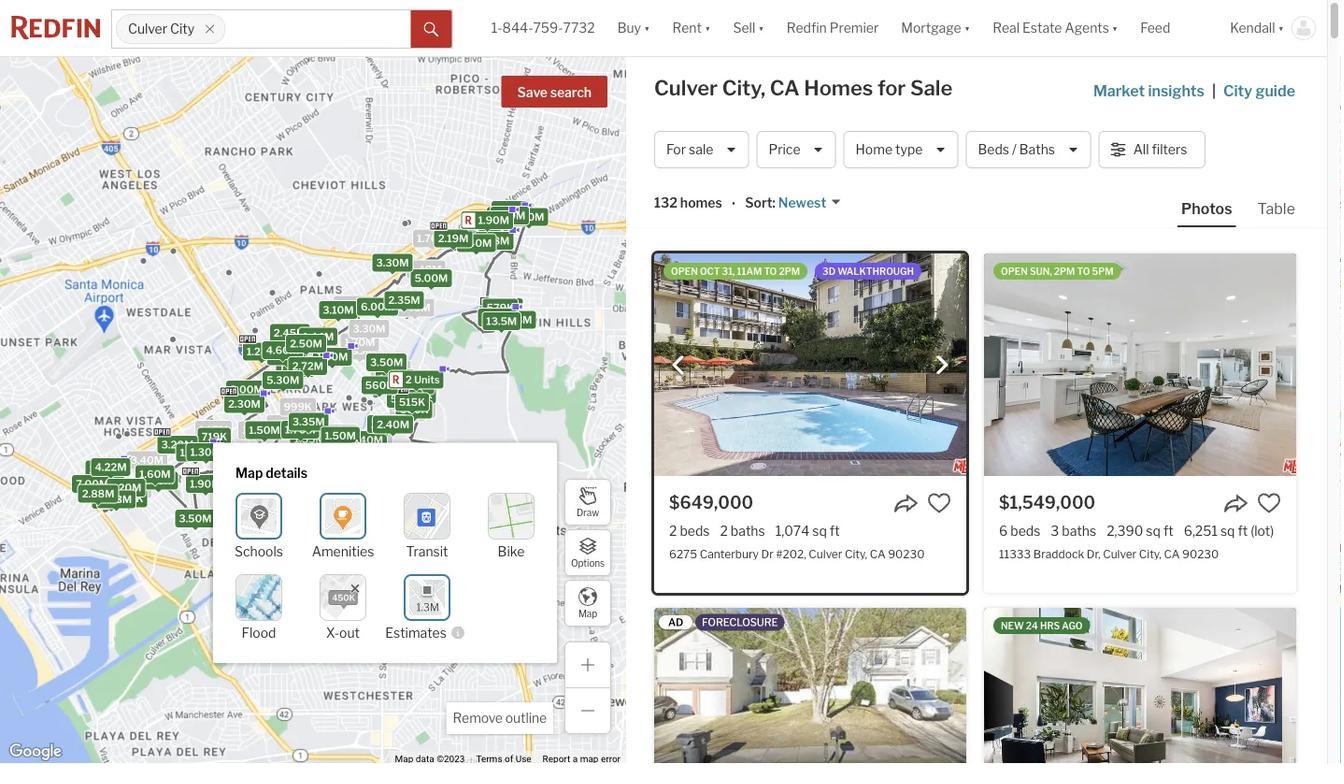 Task type: describe. For each thing, give the bounding box(es) containing it.
0 vertical spatial city
[[170, 21, 195, 37]]

$649,000
[[670, 492, 754, 512]]

1 horizontal spatial 1.30m
[[491, 210, 522, 222]]

photos
[[1182, 199, 1233, 217]]

table button
[[1255, 198, 1300, 225]]

flood
[[242, 624, 276, 640]]

mortgage ▾ button
[[891, 0, 982, 56]]

6275 canterbury dr #202, culver city, ca 90230
[[670, 547, 925, 560]]

2 horizontal spatial ca
[[1165, 547, 1181, 560]]

▾ for kendall ▾
[[1279, 20, 1285, 36]]

2.35m
[[388, 294, 421, 306]]

save
[[518, 85, 548, 101]]

market insights link
[[1094, 61, 1205, 102]]

132 homes •
[[655, 195, 736, 212]]

open for open oct 31, 11am to 2pm
[[671, 266, 698, 277]]

favorite button checkbox for $649,000
[[928, 491, 952, 515]]

units down 805k
[[440, 545, 466, 557]]

map for map details
[[236, 465, 263, 481]]

3 for 3 units
[[263, 346, 270, 358]]

units down 2.45m
[[272, 346, 298, 358]]

remove outline button
[[447, 702, 554, 734]]

2.40m
[[377, 418, 410, 431]]

844-
[[503, 20, 533, 36]]

▾ for buy ▾
[[644, 20, 650, 36]]

redfin
[[787, 20, 827, 36]]

0 vertical spatial 1.60m
[[494, 210, 526, 222]]

save search
[[518, 85, 592, 101]]

favorite button checkbox for $1,549,000
[[1258, 491, 1282, 515]]

780k
[[394, 406, 422, 418]]

4.60m
[[266, 344, 299, 356]]

1.15m
[[199, 424, 228, 436]]

3.40m
[[131, 454, 164, 466]]

1.50m left 1.75m
[[325, 430, 356, 442]]

redfin premier button
[[776, 0, 891, 56]]

2 units up 640k at left
[[440, 526, 475, 538]]

3.20m
[[161, 439, 194, 451]]

2,390
[[1107, 523, 1144, 539]]

6,251 sq ft (lot)
[[1184, 523, 1275, 539]]

culver city, ca homes for sale
[[655, 75, 953, 101]]

1 horizontal spatial city,
[[845, 547, 868, 560]]

city guide link
[[1224, 79, 1300, 102]]

2 horizontal spatial city,
[[1140, 547, 1162, 560]]

photos button
[[1178, 198, 1255, 227]]

0 horizontal spatial 559k
[[391, 393, 419, 405]]

▾ for mortgage ▾
[[965, 20, 971, 36]]

buy
[[618, 20, 642, 36]]

3d
[[823, 266, 836, 277]]

11333 braddock dr, culver city, ca 90230
[[1000, 547, 1220, 560]]

5 ▾ from the left
[[1113, 20, 1119, 36]]

culver down 1,074 sq ft
[[809, 547, 843, 560]]

previous button image
[[670, 356, 688, 375]]

775k
[[397, 396, 424, 408]]

2.72m
[[292, 360, 324, 372]]

map region
[[0, 0, 663, 764]]

out
[[339, 624, 360, 640]]

remove
[[453, 710, 503, 726]]

next button image
[[933, 356, 952, 375]]

2 to from the left
[[1078, 266, 1091, 277]]

units down 646k in the left bottom of the page
[[453, 535, 479, 547]]

2.75m
[[89, 463, 121, 476]]

estimates
[[385, 624, 447, 640]]

0 horizontal spatial 1.05m
[[355, 476, 386, 488]]

schools
[[235, 543, 283, 559]]

favorite button image for $649,000
[[928, 491, 952, 515]]

newest
[[779, 195, 827, 211]]

▾ for rent ▾
[[705, 20, 711, 36]]

culver down 2,390
[[1104, 547, 1137, 560]]

1.55m down 3 units
[[280, 362, 311, 374]]

2 vertical spatial 1.80m
[[143, 475, 174, 487]]

photo of 11333 braddock dr, culver city, ca 90230 image
[[985, 253, 1297, 476]]

640k
[[433, 543, 462, 556]]

999k
[[284, 401, 312, 413]]

6 beds
[[1000, 523, 1041, 539]]

rent ▾ button
[[673, 0, 711, 56]]

photo of 13337 beach ave #101, marina del rey, ca 90292 image
[[985, 608, 1297, 764]]

transit button
[[404, 493, 451, 559]]

ft for $649,000
[[830, 523, 840, 539]]

11333
[[1000, 547, 1032, 560]]

type
[[896, 142, 923, 157]]

1-844-759-7732 link
[[492, 20, 595, 36]]

1.68m
[[479, 235, 510, 247]]

1 vertical spatial 1.25m
[[324, 427, 354, 439]]

dialog containing map details
[[213, 443, 557, 663]]

#202,
[[777, 547, 807, 560]]

amenities button
[[312, 493, 374, 559]]

739k
[[431, 562, 459, 574]]

1 vertical spatial 1.80m
[[242, 424, 274, 436]]

home
[[856, 142, 893, 157]]

▾ for sell ▾
[[759, 20, 765, 36]]

real estate agents ▾ link
[[993, 0, 1119, 56]]

500k
[[403, 403, 432, 415]]

1.10m
[[250, 449, 280, 461]]

1.55m right '2.19m'
[[477, 235, 507, 247]]

0 vertical spatial 1.35m
[[271, 418, 302, 430]]

1,074 sq ft
[[776, 523, 840, 539]]

new 24 hrs ago
[[1002, 620, 1083, 631]]

options
[[571, 558, 605, 569]]

1 horizontal spatial ca
[[870, 547, 886, 560]]

290k
[[395, 489, 424, 501]]

beds
[[979, 142, 1010, 157]]

sell ▾
[[734, 20, 765, 36]]

1 horizontal spatial 559k
[[491, 301, 520, 313]]

x-out button
[[320, 574, 367, 640]]

1 vertical spatial 1.60m
[[139, 468, 171, 480]]

beds for $1,549,000
[[1011, 523, 1041, 539]]

789k
[[399, 391, 426, 404]]

walkthrough
[[838, 266, 915, 277]]

bike
[[498, 543, 525, 559]]

sun,
[[1030, 266, 1053, 277]]

0 vertical spatial 3.50m
[[370, 356, 403, 368]]

amenities
[[312, 543, 374, 559]]

/
[[1013, 142, 1017, 157]]

3 for 3 baths
[[1051, 523, 1060, 539]]

1 2pm from the left
[[779, 266, 801, 277]]

home type button
[[844, 131, 959, 168]]

ago
[[1063, 620, 1083, 631]]

1.44m
[[303, 330, 334, 343]]

2 units up the 715k
[[431, 545, 466, 557]]

oct
[[700, 266, 720, 277]]

baths for $649,000
[[731, 523, 766, 539]]

1.55m down 3.35m
[[294, 433, 325, 445]]

3 sq from the left
[[1221, 523, 1236, 539]]

(lot)
[[1251, 523, 1275, 539]]

sale
[[689, 142, 714, 157]]

1.90m down the 1.44m
[[317, 351, 348, 363]]

1 vertical spatial 1.35m
[[360, 492, 391, 504]]

units up 739k
[[436, 548, 462, 560]]

1.40m up "2.35m"
[[411, 263, 442, 275]]

685k
[[115, 492, 143, 504]]

favorite button image for $1,549,000
[[1258, 491, 1282, 515]]

2.19m
[[438, 232, 469, 244]]

0 horizontal spatial ca
[[770, 75, 800, 101]]

2 units down 646k in the left bottom of the page
[[445, 535, 479, 547]]

5pm
[[1093, 266, 1114, 277]]

map button
[[565, 580, 612, 627]]

1.90m down 1.75m
[[388, 483, 420, 495]]

5.30m
[[267, 374, 300, 386]]

0 horizontal spatial city,
[[723, 75, 766, 101]]

1.90m up 789k
[[380, 372, 411, 384]]

photo of 6275 canterbury dr #202, culver city, ca 90230 image
[[655, 253, 967, 476]]

2.88m
[[82, 488, 114, 500]]

805k
[[444, 531, 473, 543]]

1 horizontal spatial 2.30m
[[375, 363, 407, 375]]

feed button
[[1130, 0, 1220, 56]]

beds for $649,000
[[680, 523, 710, 539]]

flood button
[[236, 574, 282, 640]]



Task type: vqa. For each thing, say whether or not it's contained in the screenshot.
(858) 366-4812's 4.8
no



Task type: locate. For each thing, give the bounding box(es) containing it.
1 horizontal spatial 1.80m
[[242, 424, 274, 436]]

▾ right rent
[[705, 20, 711, 36]]

ft left (lot) on the bottom
[[1239, 523, 1249, 539]]

ft right 1,074
[[830, 523, 840, 539]]

city, down 2,390 sq ft
[[1140, 547, 1162, 560]]

dr
[[762, 547, 774, 560]]

1 vertical spatial 3.00m
[[230, 384, 263, 396]]

1.40m left "2.35m"
[[337, 299, 369, 311]]

rent ▾
[[673, 20, 711, 36]]

1 vertical spatial 1.05m
[[390, 497, 421, 509]]

hrs
[[1041, 620, 1061, 631]]

520k
[[441, 533, 469, 545]]

1.40m up 579k
[[461, 237, 492, 249]]

2.30m up 1.15m
[[228, 398, 261, 410]]

3.30m up "2.35m"
[[376, 257, 409, 269]]

0 vertical spatial 3.00m
[[467, 233, 500, 246]]

2 horizontal spatial ft
[[1239, 523, 1249, 539]]

3.00m up 579k
[[467, 233, 500, 246]]

1.24m
[[247, 346, 277, 358]]

1 horizontal spatial open
[[1002, 266, 1028, 277]]

0 horizontal spatial map
[[236, 465, 263, 481]]

1.25m up 1.68m
[[500, 205, 531, 217]]

2,390 sq ft
[[1107, 523, 1174, 539]]

buy ▾
[[618, 20, 650, 36]]

2 sq from the left
[[1147, 523, 1161, 539]]

to
[[764, 266, 777, 277], [1078, 266, 1091, 277]]

ft left 6,251
[[1164, 523, 1174, 539]]

open left oct at the right top of page
[[671, 266, 698, 277]]

3
[[263, 346, 270, 358], [1051, 523, 1060, 539]]

1 horizontal spatial 3.00m
[[467, 233, 500, 246]]

0 vertical spatial 559k
[[491, 301, 520, 313]]

culver down rent
[[655, 75, 718, 101]]

0 horizontal spatial favorite button image
[[928, 491, 952, 515]]

3 ▾ from the left
[[759, 20, 765, 36]]

baths up canterbury
[[731, 523, 766, 539]]

1 horizontal spatial beds
[[1011, 523, 1041, 539]]

31,
[[722, 266, 735, 277]]

1.50m up '560k'
[[344, 344, 376, 357]]

guide
[[1256, 81, 1296, 100]]

map details
[[236, 465, 308, 481]]

2 ft from the left
[[1164, 523, 1174, 539]]

0 horizontal spatial to
[[764, 266, 777, 277]]

1 horizontal spatial sq
[[1147, 523, 1161, 539]]

0 vertical spatial 3.30m
[[376, 257, 409, 269]]

1.30m up 1.68m
[[491, 210, 522, 222]]

1 horizontal spatial city
[[1224, 81, 1253, 100]]

3.30m down "6.00m"
[[353, 323, 386, 335]]

90230
[[889, 547, 925, 560], [1183, 547, 1220, 560]]

2pm left 3d on the top right of page
[[779, 266, 801, 277]]

1 horizontal spatial baths
[[1063, 523, 1097, 539]]

719k
[[202, 430, 227, 443]]

1.20m down 7.00m
[[96, 494, 127, 506]]

1.25m left 1.75m
[[324, 427, 354, 439]]

3.10m
[[323, 304, 354, 316], [482, 312, 513, 324]]

1 vertical spatial 1.30m
[[190, 446, 222, 458]]

579k
[[487, 302, 515, 314]]

all filters
[[1134, 142, 1188, 157]]

None search field
[[226, 10, 411, 48]]

beds right 6
[[1011, 523, 1041, 539]]

1 horizontal spatial 3.50m
[[370, 356, 403, 368]]

sell ▾ button
[[734, 0, 765, 56]]

0 horizontal spatial city
[[170, 21, 195, 37]]

sort
[[745, 195, 773, 211]]

3 ft from the left
[[1239, 523, 1249, 539]]

▾ right mortgage
[[965, 20, 971, 36]]

1.40m down 5.00m at top
[[399, 302, 431, 314]]

2.85m
[[371, 418, 403, 430]]

2 units up 789k
[[406, 373, 440, 386]]

0 horizontal spatial favorite button checkbox
[[928, 491, 952, 515]]

2.30m up '560k'
[[375, 363, 407, 375]]

1.60m
[[494, 210, 526, 222], [139, 468, 171, 480], [467, 514, 499, 526]]

0 horizontal spatial 2.30m
[[228, 398, 261, 410]]

units up 640k at left
[[449, 526, 475, 538]]

1 vertical spatial 3.30m
[[353, 323, 386, 335]]

sq
[[813, 523, 827, 539], [1147, 523, 1161, 539], [1221, 523, 1236, 539]]

sq right 1,074
[[813, 523, 827, 539]]

0 horizontal spatial 3.50m
[[179, 512, 212, 525]]

2 beds
[[670, 523, 710, 539]]

remove culver city image
[[204, 23, 216, 35]]

baths
[[731, 523, 766, 539], [1063, 523, 1097, 539]]

1.35m
[[271, 418, 302, 430], [360, 492, 391, 504]]

1 horizontal spatial 90230
[[1183, 547, 1220, 560]]

0 horizontal spatial open
[[671, 266, 698, 277]]

units
[[272, 346, 298, 358], [414, 373, 440, 386], [449, 526, 475, 538], [453, 535, 479, 547], [440, 545, 466, 557], [436, 548, 462, 560]]

insights
[[1149, 81, 1205, 100]]

estate
[[1023, 20, 1063, 36]]

sq right 2,390
[[1147, 523, 1161, 539]]

2 favorite button image from the left
[[1258, 491, 1282, 515]]

ft for $1,549,000
[[1164, 523, 1174, 539]]

3 inside map region
[[263, 346, 270, 358]]

1 horizontal spatial map
[[579, 608, 598, 619]]

0 horizontal spatial 2pm
[[779, 266, 801, 277]]

559k
[[491, 301, 520, 313], [391, 393, 419, 405]]

dialog
[[213, 443, 557, 663]]

1.60m up 1.68m
[[494, 210, 526, 222]]

2 90230 from the left
[[1183, 547, 1220, 560]]

open for open sun, 2pm to 5pm
[[1002, 266, 1028, 277]]

0 horizontal spatial 3.10m
[[323, 304, 354, 316]]

1.35m down 999k
[[271, 418, 302, 430]]

1.05m up the 1.45m
[[355, 476, 386, 488]]

0 vertical spatial 1.25m
[[500, 205, 531, 217]]

map inside button
[[579, 608, 598, 619]]

2 horizontal spatial sq
[[1221, 523, 1236, 539]]

132
[[655, 195, 678, 211]]

ca left homes
[[770, 75, 800, 101]]

0 horizontal spatial 1.80m
[[143, 475, 174, 487]]

1.50m up 579k
[[468, 233, 499, 245]]

0 horizontal spatial sq
[[813, 523, 827, 539]]

rent
[[673, 20, 702, 36]]

1 beds from the left
[[680, 523, 710, 539]]

1 horizontal spatial 2pm
[[1055, 266, 1076, 277]]

22.3m
[[247, 447, 279, 460]]

715k
[[427, 559, 452, 571]]

kendall ▾
[[1231, 20, 1285, 36]]

▾ right "agents" at the right top of the page
[[1113, 20, 1119, 36]]

culver left remove culver city image
[[128, 21, 167, 37]]

0 horizontal spatial 90230
[[889, 547, 925, 560]]

submit search image
[[424, 22, 439, 37]]

1 horizontal spatial favorite button checkbox
[[1258, 491, 1282, 515]]

1.35m left 290k
[[360, 492, 391, 504]]

1 90230 from the left
[[889, 547, 925, 560]]

beds / baths button
[[966, 131, 1092, 168]]

to left 5pm on the right of the page
[[1078, 266, 1091, 277]]

0 vertical spatial 1.80m
[[457, 233, 488, 245]]

1 horizontal spatial ft
[[1164, 523, 1174, 539]]

1 vertical spatial map
[[579, 608, 598, 619]]

1.75m
[[358, 433, 389, 445]]

ca down 2,390 sq ft
[[1165, 547, 1181, 560]]

1 open from the left
[[671, 266, 698, 277]]

3 up braddock in the bottom right of the page
[[1051, 523, 1060, 539]]

kendall
[[1231, 20, 1276, 36]]

1 horizontal spatial 3
[[1051, 523, 1060, 539]]

1 vertical spatial 559k
[[391, 393, 419, 405]]

1.20m down 4.22m
[[111, 482, 142, 494]]

0 horizontal spatial 3.00m
[[230, 384, 263, 396]]

city right "|"
[[1224, 81, 1253, 100]]

1 ▾ from the left
[[644, 20, 650, 36]]

1 baths from the left
[[731, 523, 766, 539]]

559k up 780k
[[391, 393, 419, 405]]

buy ▾ button
[[607, 0, 662, 56]]

3 baths
[[1051, 523, 1097, 539]]

3.35m
[[293, 416, 325, 428]]

24
[[1027, 620, 1039, 631]]

newest button
[[776, 194, 842, 212]]

6,251
[[1184, 523, 1218, 539]]

0 horizontal spatial ft
[[830, 523, 840, 539]]

table
[[1258, 199, 1296, 217]]

0 horizontal spatial 1.30m
[[190, 446, 222, 458]]

1.90m down 1.87m in the bottom left of the page
[[190, 478, 221, 490]]

1 favorite button checkbox from the left
[[928, 491, 952, 515]]

3.00m left 5.30m
[[230, 384, 263, 396]]

2 horizontal spatial 1.80m
[[457, 233, 488, 245]]

1.50m down 4.22m
[[111, 483, 142, 495]]

3.50m left schools button
[[179, 512, 212, 525]]

ca right #202,
[[870, 547, 886, 560]]

0 vertical spatial map
[[236, 465, 263, 481]]

1 horizontal spatial 1.05m
[[390, 497, 421, 509]]

1 vertical spatial city
[[1224, 81, 1253, 100]]

2 ▾ from the left
[[705, 20, 711, 36]]

1,074
[[776, 523, 810, 539]]

0 horizontal spatial baths
[[731, 523, 766, 539]]

6 ▾ from the left
[[1279, 20, 1285, 36]]

real estate agents ▾ button
[[982, 0, 1130, 56]]

1.40m down 2.85m
[[352, 434, 383, 446]]

1.60m up 805k
[[467, 514, 499, 526]]

real
[[993, 20, 1020, 36]]

2 units up 739k
[[428, 548, 462, 560]]

city left remove culver city image
[[170, 21, 195, 37]]

559k up 13.5m
[[491, 301, 520, 313]]

2.30m
[[375, 363, 407, 375], [228, 398, 261, 410]]

0 horizontal spatial 3
[[263, 346, 270, 358]]

0 horizontal spatial 1.35m
[[271, 418, 302, 430]]

mortgage ▾ button
[[902, 0, 971, 56]]

1 favorite button image from the left
[[928, 491, 952, 515]]

price
[[769, 142, 801, 157]]

dr,
[[1087, 547, 1101, 560]]

sq for $1,549,000
[[1147, 523, 1161, 539]]

1.80m up 579k
[[457, 233, 488, 245]]

5.00m
[[415, 272, 448, 284]]

1 to from the left
[[764, 266, 777, 277]]

1.50m up 22.3m
[[249, 424, 280, 436]]

4 ▾ from the left
[[965, 20, 971, 36]]

1 horizontal spatial to
[[1078, 266, 1091, 277]]

open
[[671, 266, 698, 277], [1002, 266, 1028, 277]]

1.80m up 22.3m
[[242, 424, 274, 436]]

2 2pm from the left
[[1055, 266, 1076, 277]]

market insights | city guide
[[1094, 81, 1296, 100]]

▾ right kendall at top right
[[1279, 20, 1285, 36]]

2pm right sun,
[[1055, 266, 1076, 277]]

1.37m
[[326, 493, 356, 505]]

1.90m up 1.68m
[[478, 214, 510, 226]]

outline
[[506, 710, 547, 726]]

1.60m down the 3.40m
[[139, 468, 171, 480]]

favorite button image
[[928, 491, 952, 515], [1258, 491, 1282, 515]]

baths
[[1020, 142, 1056, 157]]

1.80m down the 3.40m
[[143, 475, 174, 487]]

braddock
[[1034, 547, 1085, 560]]

homes
[[804, 75, 874, 101]]

0 vertical spatial 1.05m
[[355, 476, 386, 488]]

units up 789k
[[414, 373, 440, 386]]

map down options
[[579, 608, 598, 619]]

2.45m
[[274, 327, 306, 339]]

2 baths from the left
[[1063, 523, 1097, 539]]

1.55m up the 1.45m
[[356, 481, 387, 493]]

0 vertical spatial 1.30m
[[491, 210, 522, 222]]

515k
[[399, 396, 426, 408]]

2 beds from the left
[[1011, 523, 1041, 539]]

▾ right 'sell'
[[759, 20, 765, 36]]

3 units
[[263, 346, 298, 358]]

11am
[[737, 266, 762, 277]]

1 ft from the left
[[830, 523, 840, 539]]

city, right #202,
[[845, 547, 868, 560]]

1 vertical spatial 3.50m
[[179, 512, 212, 525]]

495k
[[402, 379, 431, 391]]

1.25m up 1.37m
[[327, 445, 358, 457]]

1.80m
[[457, 233, 488, 245], [242, 424, 274, 436], [143, 475, 174, 487]]

options button
[[565, 529, 612, 576]]

2 baths
[[720, 523, 766, 539]]

baths for $1,549,000
[[1063, 523, 1097, 539]]

baths up dr,
[[1063, 523, 1097, 539]]

culver
[[128, 21, 167, 37], [655, 75, 718, 101], [809, 547, 843, 560], [1104, 547, 1137, 560]]

1 horizontal spatial 3.10m
[[482, 312, 513, 324]]

transit
[[406, 543, 448, 559]]

sq right 6,251
[[1221, 523, 1236, 539]]

map for map
[[579, 608, 598, 619]]

city, down 'sell'
[[723, 75, 766, 101]]

1 vertical spatial 2.30m
[[228, 398, 261, 410]]

1.30m down 719k on the left bottom of page
[[190, 446, 222, 458]]

2 vertical spatial 1.60m
[[467, 514, 499, 526]]

2 vertical spatial 1.25m
[[327, 445, 358, 457]]

0 horizontal spatial beds
[[680, 523, 710, 539]]

remove outline
[[453, 710, 547, 726]]

1 horizontal spatial 1.35m
[[360, 492, 391, 504]]

ad region
[[655, 608, 967, 764]]

1 sq from the left
[[813, 523, 827, 539]]

3.50m up '560k'
[[370, 356, 403, 368]]

map down 22.3m
[[236, 465, 263, 481]]

▾ right 'buy'
[[644, 20, 650, 36]]

rent ▾ button
[[662, 0, 722, 56]]

0 vertical spatial 2.30m
[[375, 363, 407, 375]]

favorite button checkbox
[[928, 491, 952, 515], [1258, 491, 1282, 515]]

875k
[[488, 308, 516, 320]]

beds up "6275"
[[680, 523, 710, 539]]

2 open from the left
[[1002, 266, 1028, 277]]

sell
[[734, 20, 756, 36]]

1.05m up transit
[[390, 497, 421, 509]]

google image
[[5, 740, 66, 764]]

3 left 8.98m
[[263, 346, 270, 358]]

0 vertical spatial 3
[[263, 346, 270, 358]]

sq for $649,000
[[813, 523, 827, 539]]

x-out
[[326, 624, 360, 640]]

1 vertical spatial 3
[[1051, 523, 1060, 539]]

2.50m
[[290, 338, 323, 350]]

1.30m
[[491, 210, 522, 222], [190, 446, 222, 458]]

2 favorite button checkbox from the left
[[1258, 491, 1282, 515]]

1 horizontal spatial favorite button image
[[1258, 491, 1282, 515]]

to right 11am
[[764, 266, 777, 277]]

open left sun,
[[1002, 266, 1028, 277]]



